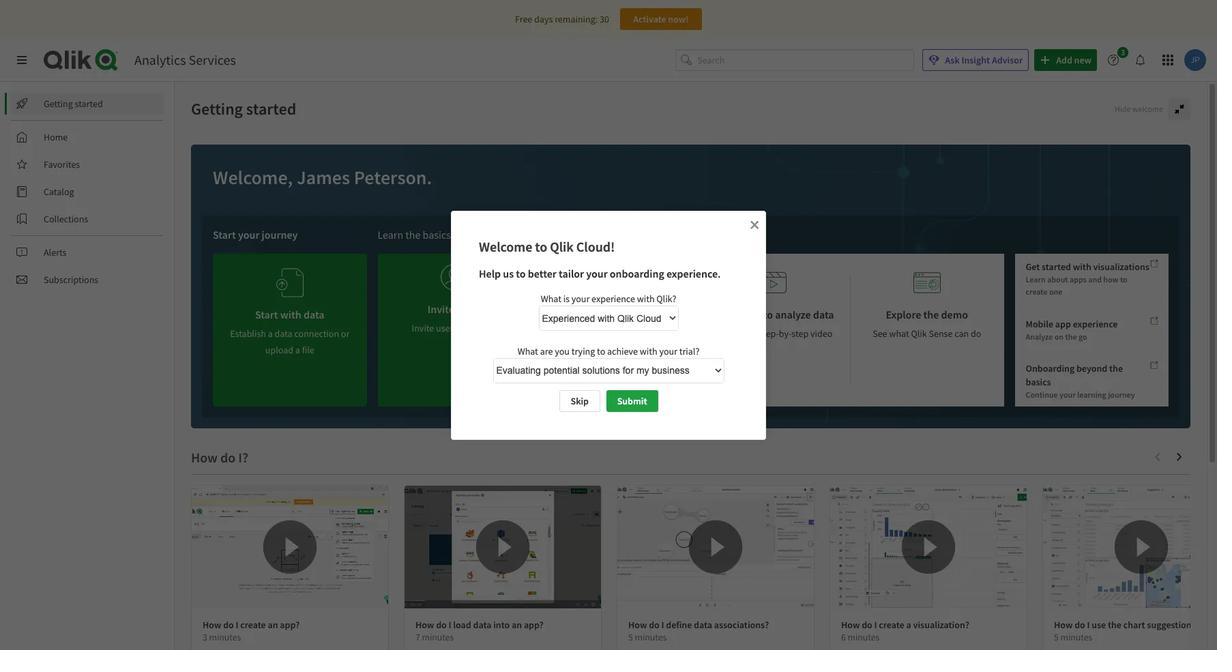 Task type: vqa. For each thing, say whether or not it's contained in the screenshot.
contain to the bottom
no



Task type: locate. For each thing, give the bounding box(es) containing it.
minutes down define
[[635, 632, 667, 644]]

data right define
[[694, 619, 712, 632]]

data
[[646, 308, 667, 321], [813, 308, 834, 321], [612, 328, 630, 340], [473, 619, 492, 632], [694, 619, 712, 632]]

invite users invite users via email.
[[412, 302, 497, 334]]

users left via
[[436, 322, 457, 334]]

continue
[[1026, 389, 1058, 400]]

how up 3
[[203, 619, 221, 632]]

subscriptions
[[44, 274, 98, 286]]

more resources
[[543, 228, 612, 242]]

how do i create a visualization? 6 minutes
[[841, 619, 970, 644]]

basics up invite users image
[[423, 228, 451, 242]]

learn
[[378, 228, 403, 242], [1026, 274, 1046, 284], [712, 308, 739, 321]]

0 horizontal spatial create
[[240, 619, 266, 632]]

4 how from the left
[[841, 619, 860, 632]]

an inside how do i load data into an app? 7 minutes
[[512, 619, 522, 632]]

0 horizontal spatial qlik
[[550, 238, 574, 255]]

analyze
[[572, 308, 608, 321], [1026, 332, 1053, 342]]

1 minutes from the left
[[209, 632, 241, 644]]

4 minutes from the left
[[848, 632, 880, 644]]

learn up the follow
[[712, 308, 739, 321]]

1 vertical spatial experience
[[1073, 318, 1118, 330]]

minutes
[[209, 632, 241, 644], [422, 632, 454, 644], [635, 632, 667, 644], [848, 632, 880, 644], [1061, 632, 1093, 644]]

what
[[889, 328, 909, 340]]

how inside "how do i create a visualization? 6 minutes"
[[841, 619, 860, 632]]

2 app? from the left
[[524, 619, 544, 632]]

1 horizontal spatial getting started
[[191, 98, 296, 119]]

getting started inside welcome, james peterson. main content
[[191, 98, 296, 119]]

trying
[[572, 345, 595, 357]]

experience
[[592, 292, 635, 305], [1073, 318, 1118, 330]]

the up sense
[[924, 308, 939, 321]]

what for what is your experience with qlik?
[[541, 292, 562, 305]]

the inside onboarding beyond the basics continue your learning journey
[[1110, 362, 1123, 374]]

create inside how do i create an app? 3 minutes
[[240, 619, 266, 632]]

1 vertical spatial how
[[741, 308, 761, 321]]

app? inside how do i load data into an app? 7 minutes
[[524, 619, 544, 632]]

to down visualizations
[[1121, 274, 1128, 284]]

1 vertical spatial invite
[[412, 322, 434, 334]]

5 inside how do i define data associations? 5 minutes
[[629, 632, 633, 644]]

see
[[873, 328, 888, 340]]

1 vertical spatial learn
[[1026, 274, 1046, 284]]

define
[[666, 619, 692, 632]]

1 horizontal spatial qlik
[[911, 328, 927, 340]]

by-
[[779, 328, 792, 340]]

minutes inside how do i load data into an app? 7 minutes
[[422, 632, 454, 644]]

1 horizontal spatial learn
[[712, 308, 739, 321]]

0 vertical spatial experience
[[592, 292, 635, 305]]

activate now! link
[[620, 8, 702, 30]]

how inside how do i create an app? 3 minutes
[[203, 619, 221, 632]]

1 horizontal spatial how
[[1104, 274, 1119, 284]]

3 i from the left
[[662, 619, 664, 632]]

learn how to analyze data image
[[760, 265, 787, 301]]

learn down get
[[1026, 274, 1046, 284]]

how do i load data into an app? element
[[416, 619, 544, 632]]

alerts link
[[11, 242, 164, 263]]

0 vertical spatial qlik
[[550, 238, 574, 255]]

do for how do i define data associations?
[[649, 619, 660, 632]]

× button
[[750, 214, 760, 233]]

1 vertical spatial analyze
[[1026, 332, 1053, 342]]

i inside how do i define data associations? 5 minutes
[[662, 619, 664, 632]]

qlik right what
[[911, 328, 927, 340]]

do for how do i use the chart suggestions toggl
[[1075, 619, 1086, 632]]

welcome
[[479, 238, 533, 255]]

getting down services
[[191, 98, 243, 119]]

onboarding
[[1026, 362, 1075, 374]]

5 how from the left
[[1054, 619, 1073, 632]]

qlik
[[550, 238, 574, 255], [911, 328, 927, 340]]

0 horizontal spatial getting
[[44, 98, 73, 110]]

activate now!
[[633, 13, 689, 25]]

minutes for how do i create an app?
[[209, 632, 241, 644]]

how left define
[[629, 619, 647, 632]]

data inside how do i load data into an app? 7 minutes
[[473, 619, 492, 632]]

suggestions
[[1147, 619, 1196, 632]]

what left the is on the left top of the page
[[541, 292, 562, 305]]

to inside learn how to analyze data follow this step-by-step video
[[764, 308, 773, 321]]

0 horizontal spatial started
[[75, 98, 103, 110]]

analytics services element
[[134, 51, 236, 68]]

1 5 from the left
[[629, 632, 633, 644]]

now!
[[668, 13, 689, 25]]

do
[[971, 328, 982, 340], [223, 619, 234, 632], [436, 619, 447, 632], [649, 619, 660, 632], [862, 619, 873, 632], [1075, 619, 1086, 632]]

data for analyze sample data
[[612, 328, 630, 340]]

journey
[[262, 228, 298, 242], [1108, 389, 1135, 400]]

one
[[1050, 287, 1063, 297]]

data inside learn how to analyze data follow this step-by-step video
[[813, 308, 834, 321]]

how right "and"
[[1104, 274, 1119, 284]]

learn inside learn how to analyze data follow this step-by-step video
[[712, 308, 739, 321]]

visualization?
[[913, 619, 970, 632]]

the right use
[[1108, 619, 1122, 632]]

how
[[1104, 274, 1119, 284], [741, 308, 761, 321]]

5
[[629, 632, 633, 644], [1054, 632, 1059, 644]]

i inside how do i use the chart suggestions toggl 5 minutes
[[1087, 619, 1090, 632]]

skip
[[571, 395, 589, 407]]

with up apps
[[1073, 260, 1092, 273]]

i inside how do i load data into an app? 7 minutes
[[449, 619, 451, 632]]

minutes right 6 at the right of page
[[848, 632, 880, 644]]

i inside how do i create an app? 3 minutes
[[236, 619, 239, 632]]

home
[[44, 131, 68, 143]]

1 horizontal spatial basics
[[1026, 376, 1051, 388]]

1 vertical spatial users
[[436, 322, 457, 334]]

invite
[[428, 302, 454, 316], [412, 322, 434, 334]]

the left 'go'
[[1066, 332, 1077, 342]]

what left are
[[518, 345, 538, 357]]

minutes inside how do i use the chart suggestions toggl 5 minutes
[[1061, 632, 1093, 644]]

basics up continue
[[1026, 376, 1051, 388]]

minutes down use
[[1061, 632, 1093, 644]]

on
[[1055, 332, 1064, 342]]

do for how do i create a visualization?
[[862, 619, 873, 632]]

4 i from the left
[[875, 619, 877, 632]]

cloud!
[[576, 238, 615, 255]]

about
[[1048, 274, 1068, 284]]

the
[[406, 228, 421, 242], [924, 308, 939, 321], [1066, 332, 1077, 342], [1110, 362, 1123, 374], [1108, 619, 1122, 632]]

0 vertical spatial learn
[[378, 228, 403, 242]]

2 i from the left
[[449, 619, 451, 632]]

can
[[955, 328, 969, 340]]

0 horizontal spatial learn
[[378, 228, 403, 242]]

to up better
[[535, 238, 547, 255]]

minutes right 3
[[209, 632, 241, 644]]

how up this
[[741, 308, 761, 321]]

0 vertical spatial with
[[1073, 260, 1092, 273]]

analyze up experience in the bottom of the page
[[572, 308, 608, 321]]

how do i create a visualization? image
[[831, 486, 1027, 609]]

6
[[841, 632, 846, 644]]

Search text field
[[698, 49, 915, 71]]

users
[[457, 302, 482, 316], [436, 322, 457, 334]]

the right beyond
[[1110, 362, 1123, 374]]

0 horizontal spatial journey
[[262, 228, 298, 242]]

minutes inside how do i create an app? 3 minutes
[[209, 632, 241, 644]]

2 minutes from the left
[[422, 632, 454, 644]]

how do i define data associations? image
[[618, 486, 814, 609]]

journey right learning
[[1108, 389, 1135, 400]]

0 vertical spatial basics
[[423, 228, 451, 242]]

james
[[297, 165, 350, 190]]

0 horizontal spatial how
[[741, 308, 761, 321]]

create inside "how do i create a visualization? 6 minutes"
[[879, 619, 905, 632]]

1 vertical spatial with
[[637, 292, 655, 305]]

analyze down "mobile"
[[1026, 332, 1053, 342]]

how up 6 at the right of page
[[841, 619, 860, 632]]

invite left via
[[412, 322, 434, 334]]

with down insights
[[640, 345, 658, 357]]

onboarding
[[610, 266, 665, 280]]

with inside get started with visualizations learn about apps and how to create one
[[1073, 260, 1092, 273]]

analyze inside 'analyze sample data experience data to insights'
[[572, 308, 608, 321]]

how do i use the chart suggestions toggle? element
[[1054, 619, 1217, 632]]

load
[[453, 619, 471, 632]]

i inside "how do i create a visualization? 6 minutes"
[[875, 619, 877, 632]]

1 app? from the left
[[280, 619, 300, 632]]

1 an from the left
[[268, 619, 278, 632]]

minutes right 7
[[422, 632, 454, 644]]

1 horizontal spatial getting
[[191, 98, 243, 119]]

what for what are you trying to achieve with your trial?
[[518, 345, 538, 357]]

experience inside mobile app experience analyze on the go
[[1073, 318, 1118, 330]]

this
[[743, 328, 757, 340]]

ask insight advisor
[[945, 54, 1023, 66]]

invite users image
[[441, 259, 468, 295]]

getting started up home 'link'
[[44, 98, 103, 110]]

how up 7
[[416, 619, 434, 632]]

1 how from the left
[[203, 619, 221, 632]]

go
[[1079, 332, 1087, 342]]

1 horizontal spatial experience
[[1073, 318, 1118, 330]]

0 horizontal spatial experience
[[592, 292, 635, 305]]

1 i from the left
[[236, 619, 239, 632]]

2 vertical spatial learn
[[712, 308, 739, 321]]

how inside how do i define data associations? 5 minutes
[[629, 619, 647, 632]]

to inside 'analyze sample data experience data to insights'
[[631, 328, 640, 340]]

1 horizontal spatial journey
[[1108, 389, 1135, 400]]

1 vertical spatial journey
[[1108, 389, 1135, 400]]

getting up home
[[44, 98, 73, 110]]

1 horizontal spatial analyze
[[1026, 332, 1053, 342]]

peterson.
[[354, 165, 432, 190]]

us
[[503, 266, 514, 280]]

subscriptions link
[[11, 269, 164, 291]]

data up achieve
[[612, 328, 630, 340]]

hide welcome image
[[1174, 104, 1185, 115]]

how for how do i create a visualization?
[[841, 619, 860, 632]]

2 an from the left
[[512, 619, 522, 632]]

3 minutes from the left
[[635, 632, 667, 644]]

do inside how do i create an app? 3 minutes
[[223, 619, 234, 632]]

how do i use the chart suggestions toggl 5 minutes
[[1054, 619, 1217, 644]]

invite down invite users image
[[428, 302, 454, 316]]

do inside how do i define data associations? 5 minutes
[[649, 619, 660, 632]]

1 horizontal spatial an
[[512, 619, 522, 632]]

a
[[907, 619, 912, 632]]

achieve
[[607, 345, 638, 357]]

1 horizontal spatial what
[[541, 292, 562, 305]]

data left into
[[473, 619, 492, 632]]

how left use
[[1054, 619, 1073, 632]]

minutes inside "how do i create a visualization? 6 minutes"
[[848, 632, 880, 644]]

1 horizontal spatial create
[[879, 619, 905, 632]]

ask
[[945, 54, 960, 66]]

0 vertical spatial what
[[541, 292, 562, 305]]

how do i create an app? element
[[203, 619, 300, 632]]

to up "step-"
[[764, 308, 773, 321]]

experience up 'go'
[[1073, 318, 1118, 330]]

navigation pane element
[[0, 87, 174, 296]]

skip button
[[559, 390, 601, 412]]

journey right start
[[262, 228, 298, 242]]

2 horizontal spatial started
[[1042, 260, 1071, 273]]

0 vertical spatial analyze
[[572, 308, 608, 321]]

5 i from the left
[[1087, 619, 1090, 632]]

started inside get started with visualizations learn about apps and how to create one
[[1042, 260, 1071, 273]]

your down insights
[[660, 345, 678, 357]]

learn how to analyze data follow this step-by-step video
[[712, 308, 834, 340]]

app?
[[280, 619, 300, 632], [524, 619, 544, 632]]

do inside "how do i create a visualization? 6 minutes"
[[862, 619, 873, 632]]

30
[[600, 13, 609, 25]]

to down sample
[[631, 328, 640, 340]]

experience
[[566, 328, 610, 340]]

ask insight advisor button
[[923, 49, 1029, 71]]

3 how from the left
[[629, 619, 647, 632]]

an
[[268, 619, 278, 632], [512, 619, 522, 632]]

qlik?
[[657, 292, 677, 305]]

experience up sample
[[592, 292, 635, 305]]

1 horizontal spatial 5
[[1054, 632, 1059, 644]]

1 vertical spatial qlik
[[911, 328, 927, 340]]

0 horizontal spatial app?
[[280, 619, 300, 632]]

do for how do i load data into an app?
[[436, 619, 447, 632]]

5 minutes from the left
[[1061, 632, 1093, 644]]

0 horizontal spatial what
[[518, 345, 538, 357]]

1 vertical spatial basics
[[1026, 376, 1051, 388]]

1 vertical spatial what
[[518, 345, 538, 357]]

how do i load data into an app? 7 minutes
[[416, 619, 544, 644]]

i for how do i create a visualization?
[[875, 619, 877, 632]]

qlik up "tailor"
[[550, 238, 574, 255]]

analyze sample data image
[[606, 265, 633, 301]]

your left learning
[[1060, 389, 1076, 400]]

experience inside welcome to qlik sense cloud dialog
[[592, 292, 635, 305]]

getting started down services
[[191, 98, 296, 119]]

resources
[[568, 228, 612, 242]]

learn down peterson.
[[378, 228, 403, 242]]

2 5 from the left
[[1054, 632, 1059, 644]]

0 horizontal spatial an
[[268, 619, 278, 632]]

users up via
[[457, 302, 482, 316]]

minutes for how do i define data associations?
[[635, 632, 667, 644]]

how do i define data associations? 5 minutes
[[629, 619, 769, 644]]

getting
[[44, 98, 73, 110], [191, 98, 243, 119]]

0 horizontal spatial 5
[[629, 632, 633, 644]]

data up video
[[813, 308, 834, 321]]

the down peterson.
[[406, 228, 421, 242]]

insight
[[962, 54, 990, 66]]

visualizations
[[1094, 260, 1150, 273]]

0 horizontal spatial getting started
[[44, 98, 103, 110]]

your right "tailor"
[[586, 266, 608, 280]]

create
[[1026, 287, 1048, 297], [240, 619, 266, 632], [879, 619, 905, 632]]

with left qlik?
[[637, 292, 655, 305]]

2 horizontal spatial learn
[[1026, 274, 1046, 284]]

2 how from the left
[[416, 619, 434, 632]]

how inside how do i load data into an app? 7 minutes
[[416, 619, 434, 632]]

step-
[[759, 328, 779, 340]]

how inside how do i use the chart suggestions toggl 5 minutes
[[1054, 619, 1073, 632]]

follow
[[714, 328, 741, 340]]

do inside how do i load data into an app? 7 minutes
[[436, 619, 447, 632]]

data inside how do i define data associations? 5 minutes
[[694, 619, 712, 632]]

0 horizontal spatial analyze
[[572, 308, 608, 321]]

1 horizontal spatial app?
[[524, 619, 544, 632]]

your
[[238, 228, 260, 242], [586, 266, 608, 280], [572, 292, 590, 305], [660, 345, 678, 357], [1060, 389, 1076, 400]]

do inside how do i use the chart suggestions toggl 5 minutes
[[1075, 619, 1086, 632]]

home link
[[11, 126, 164, 148]]

how inside get started with visualizations learn about apps and how to create one
[[1104, 274, 1119, 284]]

minutes inside how do i define data associations? 5 minutes
[[635, 632, 667, 644]]

journey inside onboarding beyond the basics continue your learning journey
[[1108, 389, 1135, 400]]

0 vertical spatial how
[[1104, 274, 1119, 284]]

sample
[[610, 308, 644, 321]]

what
[[541, 292, 562, 305], [518, 345, 538, 357]]

how do i define data associations? element
[[629, 619, 769, 632]]

explore the demo see what qlik sense can do
[[873, 308, 982, 340]]

to
[[535, 238, 547, 255], [516, 266, 526, 280], [1121, 274, 1128, 284], [764, 308, 773, 321], [631, 328, 640, 340], [597, 345, 605, 357]]

2 horizontal spatial create
[[1026, 287, 1048, 297]]

getting inside navigation pane element
[[44, 98, 73, 110]]



Task type: describe. For each thing, give the bounding box(es) containing it.
to right trying at the bottom left of page
[[597, 345, 605, 357]]

i for how do i define data associations?
[[662, 619, 664, 632]]

collections
[[44, 213, 88, 225]]

start your journey
[[213, 228, 298, 242]]

started inside navigation pane element
[[75, 98, 103, 110]]

2 vertical spatial with
[[640, 345, 658, 357]]

to inside get started with visualizations learn about apps and how to create one
[[1121, 274, 1128, 284]]

trial?
[[680, 345, 700, 357]]

welcome,
[[213, 165, 293, 190]]

analyze
[[775, 308, 811, 321]]

learning
[[1078, 389, 1107, 400]]

catalog
[[44, 186, 74, 198]]

searchbar element
[[676, 49, 915, 71]]

your inside onboarding beyond the basics continue your learning journey
[[1060, 389, 1076, 400]]

1 horizontal spatial started
[[246, 98, 296, 119]]

mobile
[[1026, 318, 1054, 330]]

beyond
[[1077, 362, 1108, 374]]

how for how do i use the chart suggestions toggl
[[1054, 619, 1073, 632]]

more
[[543, 228, 565, 242]]

experience.
[[667, 266, 721, 280]]

step
[[792, 328, 809, 340]]

7
[[416, 632, 420, 644]]

better
[[528, 266, 557, 280]]

getting started link
[[11, 93, 164, 115]]

qlik inside dialog
[[550, 238, 574, 255]]

what are you trying to achieve with your trial?
[[518, 345, 700, 357]]

how inside learn how to analyze data follow this step-by-step video
[[741, 308, 761, 321]]

tailor
[[559, 266, 584, 280]]

use
[[1092, 619, 1106, 632]]

free days remaining: 30
[[515, 13, 609, 25]]

remaining:
[[555, 13, 598, 25]]

data for how do i define data associations?
[[694, 619, 712, 632]]

data down qlik?
[[646, 308, 667, 321]]

data for how do i load data into an app?
[[473, 619, 492, 632]]

get
[[1026, 260, 1040, 273]]

0 vertical spatial users
[[457, 302, 482, 316]]

i for how do i use the chart suggestions toggl
[[1087, 619, 1090, 632]]

how do i use the chart suggestions toggle? image
[[1043, 486, 1217, 609]]

help us to better tailor your onboarding experience.
[[479, 266, 721, 280]]

to right us
[[516, 266, 526, 280]]

apps
[[1070, 274, 1087, 284]]

submit button
[[606, 390, 658, 412]]

the inside how do i use the chart suggestions toggl 5 minutes
[[1108, 619, 1122, 632]]

an inside how do i create an app? 3 minutes
[[268, 619, 278, 632]]

3
[[203, 632, 207, 644]]

welcome, james peterson.
[[213, 165, 432, 190]]

the inside mobile app experience analyze on the go
[[1066, 332, 1077, 342]]

explore the demo image
[[914, 265, 941, 301]]

insights
[[642, 328, 673, 340]]

what is your experience with qlik?
[[541, 292, 677, 305]]

learn for learn the basics
[[378, 228, 403, 242]]

×
[[750, 214, 760, 233]]

the inside explore the demo see what qlik sense can do
[[924, 308, 939, 321]]

app
[[1056, 318, 1071, 330]]

how for how do i define data associations?
[[629, 619, 647, 632]]

how for how do i create an app?
[[203, 619, 221, 632]]

basics inside onboarding beyond the basics continue your learning journey
[[1026, 376, 1051, 388]]

do for how do i create an app?
[[223, 619, 234, 632]]

demo
[[941, 308, 968, 321]]

app? inside how do i create an app? 3 minutes
[[280, 619, 300, 632]]

sense
[[929, 328, 953, 340]]

welcome, james peterson. main content
[[175, 82, 1217, 650]]

do inside explore the demo see what qlik sense can do
[[971, 328, 982, 340]]

5 inside how do i use the chart suggestions toggl 5 minutes
[[1054, 632, 1059, 644]]

get started with visualizations learn about apps and how to create one
[[1026, 260, 1150, 297]]

chart
[[1124, 619, 1146, 632]]

how do i create an app? image
[[192, 486, 388, 609]]

getting inside welcome, james peterson. main content
[[191, 98, 243, 119]]

catalog link
[[11, 181, 164, 203]]

video
[[811, 328, 833, 340]]

minutes for how do i create a visualization?
[[848, 632, 880, 644]]

is
[[563, 292, 570, 305]]

favorites
[[44, 158, 80, 171]]

0 vertical spatial invite
[[428, 302, 454, 316]]

learn the basics
[[378, 228, 451, 242]]

help
[[479, 266, 501, 280]]

explore
[[886, 308, 922, 321]]

qlik inside explore the demo see what qlik sense can do
[[911, 328, 927, 340]]

services
[[189, 51, 236, 68]]

how for how do i load data into an app?
[[416, 619, 434, 632]]

your right start
[[238, 228, 260, 242]]

learn inside get started with visualizations learn about apps and how to create one
[[1026, 274, 1046, 284]]

data for learn how to analyze data
[[813, 308, 834, 321]]

into
[[494, 619, 510, 632]]

learn for learn how to analyze data follow this step-by-step video
[[712, 308, 739, 321]]

how do i load data into an app? image
[[405, 486, 601, 609]]

favorites link
[[11, 154, 164, 175]]

analyze inside mobile app experience analyze on the go
[[1026, 332, 1053, 342]]

create for how do i create a visualization?
[[879, 619, 905, 632]]

welcome to qlik sense cloud dialog
[[451, 211, 766, 440]]

analytics services
[[134, 51, 236, 68]]

0 horizontal spatial basics
[[423, 228, 451, 242]]

you
[[555, 345, 570, 357]]

free
[[515, 13, 533, 25]]

create inside get started with visualizations learn about apps and how to create one
[[1026, 287, 1048, 297]]

analytics
[[134, 51, 186, 68]]

i for how do i create an app?
[[236, 619, 239, 632]]

mobile app experience analyze on the go
[[1026, 318, 1118, 342]]

start
[[213, 228, 236, 242]]

how do i create an app? 3 minutes
[[203, 619, 300, 644]]

how do i create a visualization? element
[[841, 619, 970, 632]]

your right the is on the left top of the page
[[572, 292, 590, 305]]

onboarding beyond the basics continue your learning journey
[[1026, 362, 1135, 400]]

getting started inside navigation pane element
[[44, 98, 103, 110]]

toggl
[[1198, 619, 1217, 632]]

close sidebar menu image
[[16, 55, 27, 66]]

welcome to qlik cloud!
[[479, 238, 615, 255]]

0 vertical spatial journey
[[262, 228, 298, 242]]

advisor
[[992, 54, 1023, 66]]

i for how do i load data into an app?
[[449, 619, 451, 632]]

create for how do i create an app?
[[240, 619, 266, 632]]



